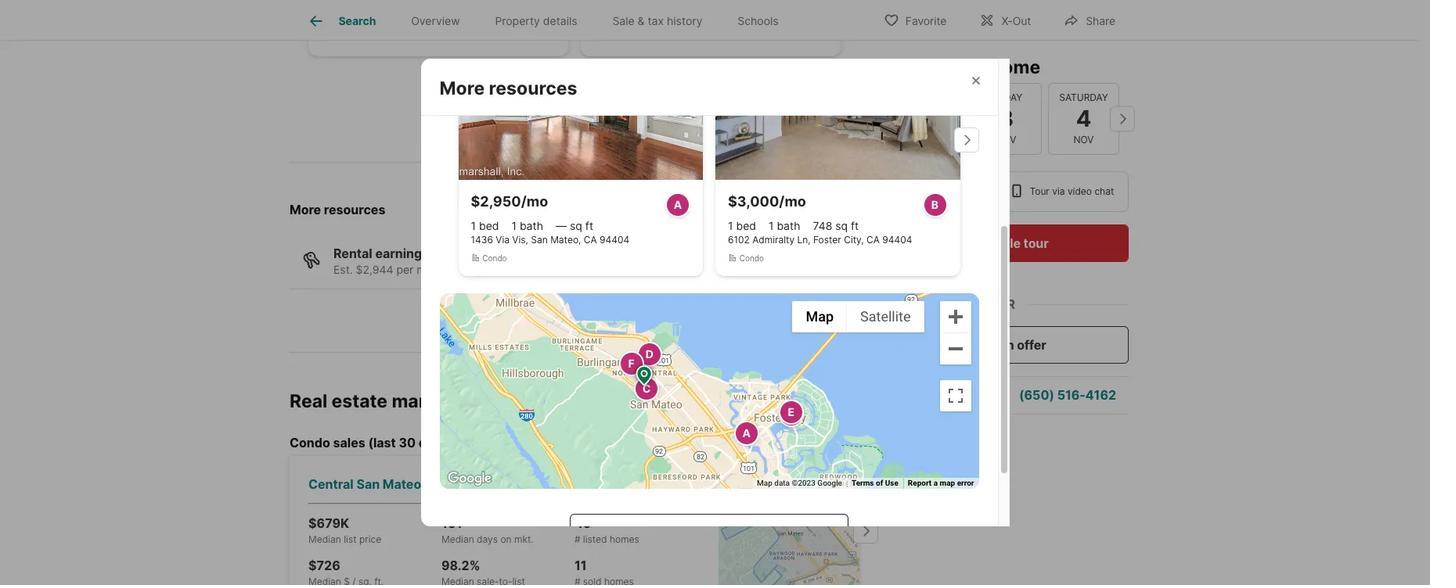 Task type: locate. For each thing, give the bounding box(es) containing it.
1 horizontal spatial 1 bed
[[728, 219, 756, 232]]

rentals
[[571, 263, 606, 276]]

bath up admiralty
[[777, 219, 801, 232]]

median down $679k
[[309, 534, 341, 546]]

a for map
[[934, 479, 938, 488]]

median inside 101 median days on mkt.
[[442, 534, 474, 546]]

(650)
[[1019, 388, 1055, 404]]

1 horizontal spatial b
[[932, 198, 939, 211]]

4 1 from the left
[[769, 219, 774, 232]]

$2,950 /mo
[[471, 193, 548, 210]]

list box
[[884, 171, 1129, 212]]

menu bar containing map
[[793, 301, 924, 332]]

1 ft from the left
[[586, 219, 594, 232]]

central san mateo neighborhood
[[309, 477, 502, 493]]

learn about listing your home for rent
[[596, 525, 823, 541]]

0 horizontal spatial next image
[[954, 128, 979, 153]]

2 sq from the left
[[836, 219, 848, 232]]

1 vertical spatial on
[[491, 263, 504, 276]]

tour in person option
[[884, 171, 998, 212]]

sale & tax history tab
[[595, 2, 720, 40]]

1 horizontal spatial ca
[[867, 234, 880, 246]]

condo
[[483, 253, 507, 263], [740, 253, 764, 263], [290, 435, 330, 451]]

0 vertical spatial a
[[674, 198, 682, 211]]

$2,950
[[471, 193, 521, 210]]

2 ft from the left
[[851, 219, 859, 232]]

for
[[533, 391, 558, 413], [778, 525, 796, 541]]

question
[[936, 388, 990, 404]]

ca down — sq ft
[[584, 234, 597, 246]]

nov inside 'friday 3 nov'
[[996, 134, 1017, 146]]

tour inside button
[[1024, 236, 1049, 251]]

None button
[[893, 82, 965, 156], [971, 83, 1042, 155], [1048, 83, 1120, 155], [893, 82, 965, 156], [971, 83, 1042, 155], [1048, 83, 1120, 155]]

search link
[[307, 12, 376, 31]]

1 vertical spatial more resources
[[290, 202, 386, 217]]

real estate market insights for 200 elm st #209
[[290, 391, 709, 413]]

home up friday
[[991, 56, 1041, 78]]

go
[[884, 56, 909, 78]]

0 horizontal spatial sq
[[570, 219, 582, 232]]

on
[[610, 97, 625, 113], [491, 263, 504, 276], [501, 534, 512, 546]]

bed up "6102"
[[736, 219, 756, 232]]

more resources down property
[[440, 77, 577, 99]]

1 horizontal spatial tour
[[1024, 236, 1049, 251]]

0 horizontal spatial b
[[788, 407, 796, 421]]

0 vertical spatial map
[[628, 97, 655, 113]]

2 horizontal spatial condo
[[740, 253, 764, 263]]

estate
[[332, 391, 388, 413]]

(last
[[368, 435, 396, 451]]

nov down 4
[[1074, 134, 1094, 146]]

1 1 bed from the left
[[471, 219, 499, 232]]

tour
[[913, 56, 949, 78], [1024, 236, 1049, 251]]

1 1 from the left
[[471, 219, 476, 232]]

map for map
[[806, 309, 834, 325]]

city,
[[844, 234, 864, 246]]

tour left in
[[917, 186, 938, 197]]

2 94404 from the left
[[883, 234, 913, 246]]

a
[[674, 198, 682, 211], [743, 426, 751, 440]]

map left satellite popup button on the right of the page
[[806, 309, 834, 325]]

rental earnings est. $2,944 per month, based on comparable rentals
[[334, 246, 606, 276]]

median inside $679k median list price
[[309, 534, 341, 546]]

video
[[1068, 186, 1092, 197]]

x-out
[[1002, 14, 1031, 27]]

0 vertical spatial more
[[440, 77, 485, 99]]

1 tour from the left
[[917, 186, 938, 197]]

tour left via
[[1030, 186, 1050, 197]]

©2023
[[792, 479, 816, 488]]

1 horizontal spatial more resources
[[440, 77, 577, 99]]

ask a question link
[[900, 388, 990, 404]]

ft for 748 sq ft
[[851, 219, 859, 232]]

b down tour in person
[[932, 198, 939, 211]]

1 up "vis,"
[[512, 219, 517, 232]]

1 horizontal spatial 94404
[[883, 234, 913, 246]]

2 1 bed from the left
[[728, 219, 756, 232]]

6102
[[728, 234, 750, 246]]

map inside popup button
[[806, 309, 834, 325]]

e
[[788, 405, 795, 418]]

1 vertical spatial map
[[757, 479, 773, 488]]

#
[[575, 534, 581, 546]]

1 vertical spatial san
[[357, 477, 380, 493]]

2 bed from the left
[[736, 219, 756, 232]]

map region
[[414, 157, 1016, 558]]

0 vertical spatial resources
[[489, 77, 577, 99]]

11
[[575, 558, 587, 574]]

schedule tour
[[964, 236, 1049, 251]]

1 /mo from the left
[[521, 193, 548, 210]]

of
[[876, 479, 883, 488]]

2 nov from the left
[[996, 134, 1017, 146]]

1 up 1436
[[471, 219, 476, 232]]

map left error at the bottom right of page
[[940, 479, 955, 488]]

b up the map data ©2023 google
[[788, 407, 796, 421]]

1 vertical spatial more
[[290, 202, 321, 217]]

san inside more resources dialog
[[531, 234, 548, 246]]

1 vertical spatial a
[[934, 479, 938, 488]]

tour inside option
[[917, 186, 938, 197]]

sq right —
[[570, 219, 582, 232]]

/mo for $2,950
[[521, 193, 548, 210]]

6102 admiralty ln, foster city, ca 94404
[[728, 234, 913, 246]]

1 horizontal spatial map
[[806, 309, 834, 325]]

1 horizontal spatial median
[[442, 534, 474, 546]]

2 1 bath from the left
[[769, 219, 801, 232]]

b inside map region
[[788, 407, 796, 421]]

ca
[[584, 234, 597, 246], [867, 234, 880, 246]]

2 tour from the left
[[1030, 186, 1050, 197]]

1 horizontal spatial sq
[[836, 219, 848, 232]]

1 horizontal spatial nov
[[996, 134, 1017, 146]]

1 vertical spatial home
[[741, 525, 776, 541]]

tour via video chat
[[1030, 186, 1114, 197]]

1 bed from the left
[[479, 219, 499, 232]]

0 horizontal spatial home
[[741, 525, 776, 541]]

1436 via vis, san mateo, ca 94404
[[471, 234, 630, 246]]

0 vertical spatial home
[[991, 56, 1041, 78]]

map left data
[[757, 479, 773, 488]]

0 horizontal spatial 1 bath
[[512, 219, 543, 232]]

2 vertical spatial on
[[501, 534, 512, 546]]

101
[[442, 516, 462, 532]]

0 horizontal spatial bed
[[479, 219, 499, 232]]

2 /mo from the left
[[779, 193, 806, 210]]

map
[[628, 97, 655, 113], [940, 479, 955, 488]]

listed
[[583, 534, 607, 546]]

0 horizontal spatial ft
[[586, 219, 594, 232]]

0 vertical spatial for
[[533, 391, 558, 413]]

nov inside saturday 4 nov
[[1074, 134, 1094, 146]]

bed up 1436
[[479, 219, 499, 232]]

a inside more resources dialog
[[934, 479, 938, 488]]

ft up city,
[[851, 219, 859, 232]]

1 vertical spatial for
[[778, 525, 796, 541]]

1 bath for $3,000
[[769, 219, 801, 232]]

condo down "6102"
[[740, 253, 764, 263]]

per
[[397, 263, 414, 276]]

2 bath from the left
[[777, 219, 801, 232]]

resources
[[489, 77, 577, 99], [324, 202, 386, 217]]

map for map data ©2023 google
[[757, 479, 773, 488]]

ft
[[586, 219, 594, 232], [851, 219, 859, 232]]

price
[[359, 534, 382, 546]]

in
[[940, 186, 948, 197]]

median for $679k
[[309, 534, 341, 546]]

years
[[361, 0, 385, 12]]

2 1 from the left
[[512, 219, 517, 232]]

sq up city,
[[836, 219, 848, 232]]

94404 up it's
[[883, 234, 913, 246]]

a right ask
[[926, 388, 934, 404]]

1 bath up admiralty
[[769, 219, 801, 232]]

2 nov
[[919, 105, 939, 146]]

nov down the 3
[[996, 134, 1017, 146]]

1 bed up 1436
[[471, 219, 499, 232]]

0 horizontal spatial median
[[309, 534, 341, 546]]

1 ca from the left
[[584, 234, 597, 246]]

0 horizontal spatial more resources
[[290, 202, 386, 217]]

nov down 2
[[919, 134, 939, 146]]

on right based
[[491, 263, 504, 276]]

1 vertical spatial a
[[743, 426, 751, 440]]

favorite
[[906, 14, 947, 27]]

more resources dialog
[[414, 0, 1016, 558]]

2 ca from the left
[[867, 234, 880, 246]]

0 vertical spatial on
[[610, 97, 625, 113]]

on inside rental earnings est. $2,944 per month, based on comparable rentals
[[491, 263, 504, 276]]

for left rent
[[778, 525, 796, 541]]

foster
[[814, 234, 842, 246]]

schools
[[738, 14, 779, 28]]

san right "vis,"
[[531, 234, 548, 246]]

schedule
[[964, 236, 1021, 251]]

map right comparables
[[628, 97, 655, 113]]

ca right city,
[[867, 234, 880, 246]]

0 horizontal spatial tour
[[917, 186, 938, 197]]

0 horizontal spatial ca
[[584, 234, 597, 246]]

median for 101
[[442, 534, 474, 546]]

property details
[[495, 14, 578, 28]]

1 vertical spatial map
[[940, 479, 955, 488]]

$679k median list price
[[309, 516, 382, 546]]

0 horizontal spatial condo
[[290, 435, 330, 451]]

94404 up 'rentals' at the left
[[600, 234, 630, 246]]

1 horizontal spatial 1 bath
[[769, 219, 801, 232]]

tour right go
[[913, 56, 949, 78]]

report a map error
[[908, 479, 974, 488]]

saturday 4 nov
[[1060, 91, 1109, 146]]

condo for $3,000 /mo
[[740, 253, 764, 263]]

1 bed up "6102"
[[728, 219, 756, 232]]

1 up "6102"
[[728, 219, 733, 232]]

sq for 748
[[836, 219, 848, 232]]

0 vertical spatial a
[[926, 388, 934, 404]]

1 horizontal spatial map
[[940, 479, 955, 488]]

1 horizontal spatial condo
[[483, 253, 507, 263]]

748 sq ft
[[813, 219, 859, 232]]

san left mateo
[[357, 477, 380, 493]]

a for question
[[926, 388, 934, 404]]

satellite
[[861, 309, 911, 325]]

tour right schedule
[[1024, 236, 1049, 251]]

list
[[344, 534, 357, 546]]

est.
[[334, 263, 353, 276]]

tour inside option
[[1030, 186, 1050, 197]]

1 median from the left
[[309, 534, 341, 546]]

list box containing tour in person
[[884, 171, 1129, 212]]

1 horizontal spatial a
[[743, 426, 751, 440]]

1 sq from the left
[[570, 219, 582, 232]]

condo down via
[[483, 253, 507, 263]]

#209
[[662, 391, 709, 413]]

1 horizontal spatial bath
[[777, 219, 801, 232]]

tour for schedule
[[1024, 236, 1049, 251]]

condo left the sales
[[290, 435, 330, 451]]

overview tab
[[394, 2, 478, 40]]

san
[[531, 234, 548, 246], [357, 477, 380, 493]]

for left 200
[[533, 391, 558, 413]]

map button
[[793, 301, 847, 332]]

next image
[[1110, 106, 1135, 131], [954, 128, 979, 153]]

0 vertical spatial san
[[531, 234, 548, 246]]

0 horizontal spatial 94404
[[600, 234, 630, 246]]

tour via video chat option
[[998, 171, 1129, 212]]

resources inside dialog
[[489, 77, 577, 99]]

bath up "vis,"
[[520, 219, 543, 232]]

1 horizontal spatial for
[[778, 525, 796, 541]]

1 horizontal spatial bed
[[736, 219, 756, 232]]

map inside button
[[628, 97, 655, 113]]

tab list containing search
[[290, 0, 809, 40]]

0 vertical spatial tour
[[913, 56, 949, 78]]

0 horizontal spatial nov
[[919, 134, 939, 146]]

1 vertical spatial tour
[[1024, 236, 1049, 251]]

bed for $3,000
[[736, 219, 756, 232]]

bath
[[520, 219, 543, 232], [777, 219, 801, 232]]

1 horizontal spatial more
[[440, 77, 485, 99]]

elm
[[602, 391, 635, 413]]

0 horizontal spatial bath
[[520, 219, 543, 232]]

(650) 516-4162 link
[[1019, 388, 1117, 404]]

0 vertical spatial more resources
[[440, 77, 577, 99]]

next image right saturday 4 nov
[[1110, 106, 1135, 131]]

0 horizontal spatial 1 bed
[[471, 219, 499, 232]]

more resources up rental
[[290, 202, 386, 217]]

2 median from the left
[[442, 534, 474, 546]]

next image
[[853, 519, 879, 544]]

1 horizontal spatial /mo
[[779, 193, 806, 210]]

— sq ft
[[556, 219, 594, 232]]

via
[[1053, 186, 1065, 197]]

1 1 bath from the left
[[512, 219, 543, 232]]

this
[[954, 56, 987, 78]]

1 up admiralty
[[769, 219, 774, 232]]

0 horizontal spatial tour
[[913, 56, 949, 78]]

ft right —
[[586, 219, 594, 232]]

menu bar
[[793, 301, 924, 332]]

0 vertical spatial map
[[806, 309, 834, 325]]

/mo up "vis,"
[[521, 193, 548, 210]]

1 vertical spatial resources
[[324, 202, 386, 217]]

photo of 1436 via vis, san mateo, ca 94404 image
[[458, 2, 703, 180]]

1 horizontal spatial san
[[531, 234, 548, 246]]

overview
[[411, 14, 460, 28]]

0 horizontal spatial a
[[674, 198, 682, 211]]

on right comparables
[[610, 97, 625, 113]]

ca for $2,950 /mo
[[584, 234, 597, 246]]

median down 101
[[442, 534, 474, 546]]

1 horizontal spatial ft
[[851, 219, 859, 232]]

next image right the "2 nov"
[[954, 128, 979, 153]]

45
[[575, 516, 591, 532]]

1 horizontal spatial tour
[[1030, 186, 1050, 197]]

on inside 101 median days on mkt.
[[501, 534, 512, 546]]

google image
[[444, 469, 495, 489]]

a right report
[[934, 479, 938, 488]]

3 nov from the left
[[1074, 134, 1094, 146]]

menu bar inside more resources dialog
[[793, 301, 924, 332]]

1 94404 from the left
[[600, 234, 630, 246]]

home right your
[[741, 525, 776, 541]]

2 horizontal spatial nov
[[1074, 134, 1094, 146]]

0 horizontal spatial /mo
[[521, 193, 548, 210]]

3
[[999, 105, 1014, 132]]

0 horizontal spatial more
[[290, 202, 321, 217]]

1 horizontal spatial resources
[[489, 77, 577, 99]]

on left "mkt." on the left bottom of the page
[[501, 534, 512, 546]]

1 bed for $3,000
[[728, 219, 756, 232]]

f
[[628, 356, 635, 370]]

0 horizontal spatial map
[[628, 97, 655, 113]]

1 bath from the left
[[520, 219, 543, 232]]

median
[[309, 534, 341, 546], [442, 534, 474, 546]]

home inside more resources dialog
[[741, 525, 776, 541]]

1 bath up "vis,"
[[512, 219, 543, 232]]

1 bed for $2,950
[[471, 219, 499, 232]]

month,
[[417, 263, 453, 276]]

&
[[638, 14, 645, 28]]

1 vertical spatial b
[[788, 407, 796, 421]]

94404 for $2,950 /mo
[[600, 234, 630, 246]]

bed
[[479, 219, 499, 232], [736, 219, 756, 232]]

saturday
[[1060, 91, 1109, 103]]

1 bed
[[471, 219, 499, 232], [728, 219, 756, 232]]

a inside region
[[743, 426, 751, 440]]

0 horizontal spatial map
[[757, 479, 773, 488]]

tab list
[[290, 0, 809, 40]]

/mo up ln,
[[779, 193, 806, 210]]

0 vertical spatial b
[[932, 198, 939, 211]]



Task type: vqa. For each thing, say whether or not it's contained in the screenshot.
'Property details' TAB
yes



Task type: describe. For each thing, give the bounding box(es) containing it.
516-
[[1058, 388, 1086, 404]]

$3,000 /mo
[[728, 193, 806, 210]]

use
[[885, 479, 899, 488]]

30
[[399, 435, 416, 451]]

learn about listing your home for rent link
[[570, 514, 849, 552]]

schools tab
[[720, 2, 796, 40]]

4162
[[1086, 388, 1117, 404]]

43 years newer
[[346, 0, 415, 12]]

on inside button
[[610, 97, 625, 113]]

c
[[643, 382, 651, 395]]

friday 3 nov
[[990, 91, 1023, 146]]

more inside dialog
[[440, 77, 485, 99]]

map inside more resources dialog
[[940, 479, 955, 488]]

comparables
[[528, 97, 607, 113]]

nov for 4
[[1074, 134, 1094, 146]]

d
[[646, 347, 654, 361]]

bath for $3,000
[[777, 219, 801, 232]]

0 horizontal spatial for
[[533, 391, 558, 413]]

ask a question
[[900, 388, 990, 404]]

condo for $2,950 /mo
[[483, 253, 507, 263]]

$2,944
[[356, 263, 393, 276]]

offer
[[1017, 337, 1047, 353]]

favorite button
[[871, 4, 960, 36]]

free,
[[900, 269, 920, 281]]

1 horizontal spatial next image
[[1110, 106, 1135, 131]]

google
[[818, 479, 842, 488]]

view comparables on map
[[495, 97, 655, 113]]

43 years newer button
[[309, 0, 568, 56]]

1436
[[471, 234, 493, 246]]

$679k
[[309, 516, 349, 532]]

101 median days on mkt.
[[442, 516, 534, 546]]

your
[[711, 525, 739, 541]]

200
[[562, 391, 598, 413]]

admiralty
[[753, 234, 795, 246]]

report
[[908, 479, 932, 488]]

2
[[922, 105, 936, 132]]

sq for —
[[570, 219, 582, 232]]

3 1 from the left
[[728, 219, 733, 232]]

error
[[957, 479, 974, 488]]

$3,000
[[728, 193, 779, 210]]

it's free, cancel anytime
[[884, 269, 989, 281]]

map data ©2023 google
[[757, 479, 842, 488]]

tour for tour via video chat
[[1030, 186, 1050, 197]]

more resources element
[[440, 59, 596, 100]]

property
[[495, 14, 540, 28]]

bath for $2,950
[[520, 219, 543, 232]]

748
[[813, 219, 833, 232]]

start an offer button
[[884, 327, 1129, 364]]

st
[[639, 391, 658, 413]]

0 horizontal spatial san
[[357, 477, 380, 493]]

next image inside more resources dialog
[[954, 128, 979, 153]]

photo of 6102 admiralty ln, foster city, ca 94404 image
[[716, 2, 960, 180]]

1 nov from the left
[[919, 134, 939, 146]]

tour for tour in person
[[917, 186, 938, 197]]

tax
[[648, 14, 664, 28]]

friday
[[990, 91, 1023, 103]]

market
[[392, 391, 454, 413]]

sales
[[333, 435, 365, 451]]

or
[[998, 297, 1016, 312]]

based
[[456, 263, 488, 276]]

94404 for $3,000 /mo
[[883, 234, 913, 246]]

property details tab
[[478, 2, 595, 40]]

more resources inside dialog
[[440, 77, 577, 99]]

neighborhood
[[428, 478, 502, 492]]

image image
[[719, 457, 860, 586]]

x-
[[1002, 14, 1013, 27]]

/mo for $3,000
[[779, 193, 806, 210]]

details
[[543, 14, 578, 28]]

1 bath for $2,950
[[512, 219, 543, 232]]

newer
[[388, 0, 415, 12]]

1 horizontal spatial home
[[991, 56, 1041, 78]]

start an offer
[[966, 337, 1047, 353]]

for inside more resources dialog
[[778, 525, 796, 541]]

nov for 3
[[996, 134, 1017, 146]]

data
[[775, 479, 790, 488]]

0 horizontal spatial resources
[[324, 202, 386, 217]]

tour for go
[[913, 56, 949, 78]]

rental
[[334, 246, 373, 261]]

rent
[[798, 525, 823, 541]]

bed for $2,950
[[479, 219, 499, 232]]

98.2%
[[442, 558, 480, 574]]

listing
[[671, 525, 708, 541]]

ln,
[[798, 234, 811, 246]]

schedule tour button
[[884, 225, 1129, 262]]

c d
[[643, 347, 654, 395]]

anytime
[[954, 269, 989, 281]]

real
[[290, 391, 327, 413]]

chat
[[1095, 186, 1114, 197]]

ca for $3,000 /mo
[[867, 234, 880, 246]]

search
[[339, 14, 376, 28]]

mkt.
[[514, 534, 534, 546]]

condo sales (last 30 days)
[[290, 435, 453, 451]]

—
[[556, 219, 567, 232]]

mateo
[[383, 477, 421, 493]]

person
[[950, 186, 983, 197]]

days)
[[419, 435, 453, 451]]

about
[[633, 525, 668, 541]]

central san mateo link
[[309, 475, 428, 494]]

go tour this home
[[884, 56, 1041, 78]]

sale
[[613, 14, 635, 28]]

earnings
[[375, 246, 429, 261]]

view
[[495, 97, 525, 113]]

central
[[309, 477, 354, 493]]

ask
[[900, 388, 923, 404]]

homes
[[610, 534, 640, 546]]

ft for — sq ft
[[586, 219, 594, 232]]

history
[[667, 14, 703, 28]]

via
[[496, 234, 510, 246]]



